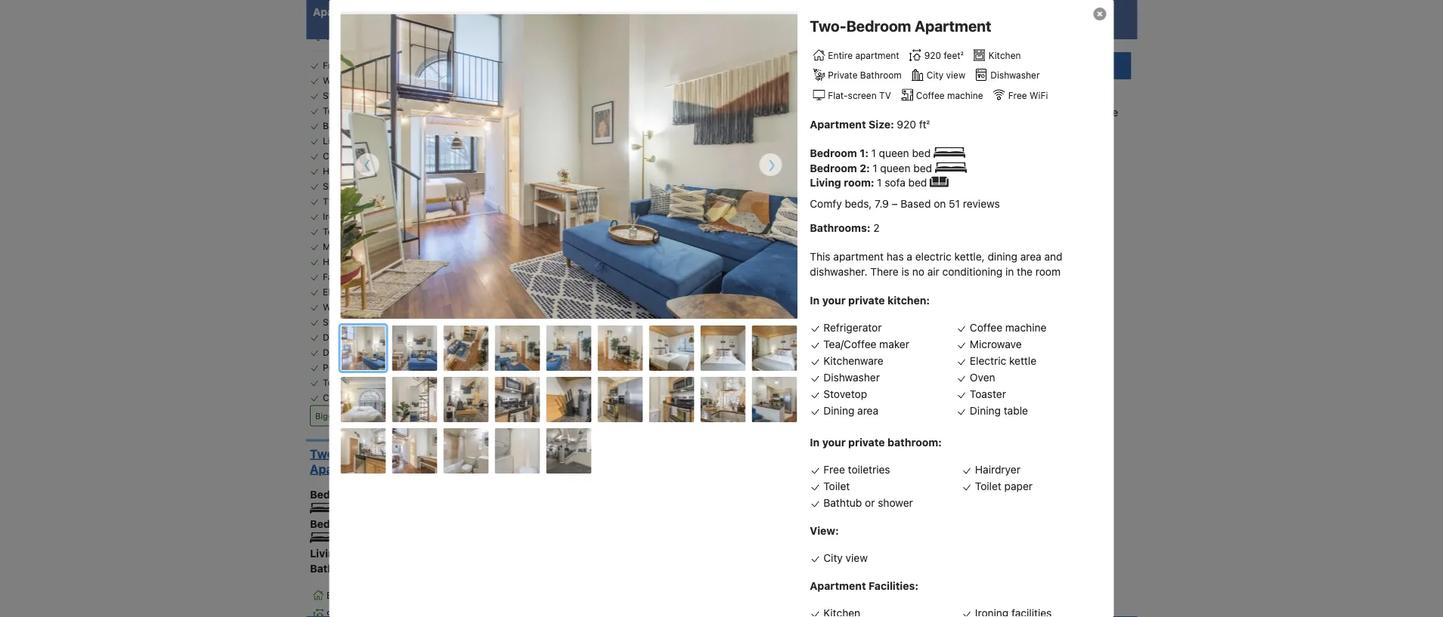 Task type: vqa. For each thing, say whether or not it's contained in the screenshot.
Coffee to the bottom
yes



Task type: describe. For each thing, give the bounding box(es) containing it.
0 horizontal spatial hairdryer
[[323, 257, 362, 267]]

dining
[[988, 250, 1017, 263]]

0 horizontal spatial kitchen
[[399, 60, 431, 71]]

photo of two-bedroom apartment #20 image
[[392, 429, 437, 474]]

bathroom:
[[887, 436, 942, 449]]

0 vertical spatial free wifi
[[327, 31, 366, 42]]

×
[[484, 448, 490, 460]]

wifi inside dialog dialog
[[1030, 90, 1048, 100]]

select
[[909, 6, 942, 18]]

iron
[[415, 226, 431, 237]]

0 vertical spatial photo of two-bedroom apartment #1 image
[[341, 14, 798, 319]]

cleaning
[[323, 151, 360, 161]]

private for private bathroom
[[828, 70, 858, 81]]

free wifi inside dialog dialog
[[1008, 90, 1048, 100]]

0 vertical spatial tea/coffee
[[323, 226, 369, 237]]

0 horizontal spatial electric kettle
[[323, 287, 381, 297]]

two-bedroom apartment inside dialog dialog
[[810, 17, 991, 34]]

0 vertical spatial dining area
[[323, 332, 371, 343]]

apartment down select
[[909, 21, 965, 33]]

ironing facilities
[[323, 211, 390, 222]]

0 horizontal spatial tea/coffee maker
[[323, 226, 397, 237]]

0 vertical spatial microwave
[[323, 241, 368, 252]]

your choices
[[711, 6, 779, 18]]

select an apartment
[[909, 6, 965, 33]]

pay nothing until december 10, 2023
[[727, 483, 884, 493]]

apartment up bathroom
[[855, 50, 899, 61]]

photo of two-bedroom apartment #10 image
[[341, 377, 386, 423]]

private entrance
[[389, 181, 458, 192]]

tv inside dialog dialog
[[879, 90, 891, 100]]

view for apartment
[[946, 70, 965, 81]]

toilet paper inside dialog dialog
[[975, 481, 1033, 493]]

dining area inside dialog dialog
[[823, 405, 878, 417]]

0 vertical spatial 920
[[924, 50, 941, 61]]

couch image
[[930, 177, 948, 188]]

0 vertical spatial coffee machine
[[327, 12, 394, 23]]

in for in your private bathroom:
[[810, 436, 820, 449]]

0 horizontal spatial shower
[[370, 120, 401, 131]]

apartment inside this apartment has a electric kettle, dining area and dishwasher. there is no air conditioning in the room
[[833, 250, 884, 263]]

machine down room on the right
[[1005, 322, 1047, 334]]

view:
[[810, 525, 839, 537]]

photo of two-bedroom apartment #6 image
[[598, 326, 643, 371]]

minutes
[[1061, 88, 1100, 101]]

a
[[907, 250, 912, 263]]

kettle,
[[954, 250, 985, 263]]

has
[[887, 250, 904, 263]]

stovetop inside dialog dialog
[[823, 388, 867, 401]]

beds,
[[845, 197, 872, 210]]

photo of two-bedroom apartment #12 image
[[443, 377, 489, 423]]

nights
[[650, 6, 683, 18]]

available
[[392, 411, 427, 421]]

photo of two-bedroom apartment #11 image
[[392, 377, 437, 423]]

0 horizontal spatial two-bedroom apartment
[[310, 447, 393, 476]]

sofa bed
[[391, 378, 428, 388]]

apartment down living room: bathrooms:
[[354, 591, 398, 601]]

0 vertical spatial or
[[359, 120, 368, 131]]

13,
[[773, 463, 786, 474]]

site
[[802, 502, 817, 513]]

1 left left
[[749, 502, 753, 513]]

i'll reserve button
[[978, 52, 1131, 79]]

air
[[927, 265, 939, 278]]

fan
[[323, 272, 338, 282]]

0 vertical spatial coffee
[[327, 12, 355, 23]]

entire apartment inside dialog dialog
[[828, 50, 899, 61]]

2 horizontal spatial coffee
[[970, 322, 1002, 334]]

it
[[990, 88, 997, 101]]

this
[[810, 250, 830, 263]]

detector
[[400, 393, 436, 403]]

photo of two-bedroom apartment #13 image
[[495, 377, 540, 423]]

flat-screen tv
[[828, 90, 891, 100]]

of
[[518, 6, 529, 18]]

carbon
[[323, 393, 354, 403]]

kettle inside dialog dialog
[[1009, 355, 1036, 368]]

$248
[[578, 449, 609, 464]]

screen
[[848, 90, 877, 100]]

7.9
[[875, 197, 889, 210]]

immediate
[[1067, 106, 1118, 119]]

the inside this apartment has a electric kettle, dining area and dishwasher. there is no air conditioning in the room
[[1017, 265, 1033, 278]]

comfy
[[810, 197, 842, 210]]

0 horizontal spatial maker
[[371, 226, 397, 237]]

it only takes 2 minutes confirmation is immediate
[[990, 88, 1118, 119]]

0 vertical spatial toaster
[[378, 317, 410, 328]]

comfy beds, 7.9 –                       based on  51 reviews
[[810, 197, 1000, 210]]

flat-
[[828, 90, 848, 100]]

desk
[[404, 166, 425, 176]]

photo of two-bedroom apartment #17 image
[[700, 377, 746, 423]]

facilities:
[[869, 580, 919, 592]]

left
[[755, 502, 769, 513]]

living room: bathrooms:
[[310, 548, 377, 575]]

wardrobe or closet
[[323, 302, 404, 313]]

room: for living room:
[[844, 177, 874, 189]]

based
[[901, 197, 931, 210]]

bed for living room:
[[908, 177, 927, 189]]

cleaning products
[[323, 151, 400, 161]]

0 horizontal spatial bedroom 1:
[[310, 488, 371, 501]]

0 vertical spatial table
[[418, 332, 439, 343]]

1 vertical spatial entire
[[327, 591, 351, 601]]

until
[[779, 483, 798, 493]]

dryer
[[399, 287, 422, 297]]

bedroom inside dialog dialog
[[846, 17, 911, 34]]

biggest
[[315, 411, 345, 421]]

0 horizontal spatial on
[[772, 502, 783, 513]]

no
[[912, 265, 924, 278]]

bed for bedroom 1:
[[912, 147, 931, 159]]

or inside dialog dialog
[[865, 497, 875, 510]]

private apartment in building
[[323, 362, 445, 373]]

and
[[1044, 250, 1062, 263]]

carbon monoxide detector
[[323, 393, 436, 403]]

private for private apartment in building
[[323, 362, 352, 373]]

1 horizontal spatial 2023
[[862, 483, 884, 493]]

microwave inside dialog dialog
[[970, 338, 1022, 351]]

choices
[[737, 6, 779, 18]]

price
[[594, 6, 621, 18]]

apartment down flat-
[[810, 118, 866, 131]]

heating
[[385, 241, 419, 252]]

machine up service
[[362, 75, 397, 86]]

only 1 left on our site
[[727, 502, 817, 513]]

your for in your private bathroom:
[[822, 436, 846, 449]]

0 horizontal spatial entire apartment
[[327, 591, 398, 601]]

apartment left facilities:
[[810, 580, 866, 592]]

photo of two-bedroom apartment #23 image
[[546, 429, 592, 474]]

conditioning
[[942, 265, 1003, 278]]

carpeted
[[356, 272, 395, 282]]

photo of two-bedroom apartment #14 image
[[546, 377, 592, 423]]

1 vertical spatial coffee machine
[[916, 90, 983, 100]]

machine left 'it'
[[947, 90, 983, 100]]

products
[[362, 151, 400, 161]]

0 horizontal spatial bathtub or shower
[[323, 120, 401, 131]]

apartment up feet²
[[915, 17, 991, 34]]

city for apartment
[[927, 70, 944, 81]]

free toiletries for bathtub
[[823, 464, 890, 476]]

bed for bedroom 2:
[[913, 162, 932, 174]]

bedroom inside two-bedroom apartment link
[[340, 447, 393, 461]]

0 horizontal spatial wifi
[[348, 31, 366, 42]]

bed up detector
[[412, 378, 428, 388]]

refrigerator inside dialog dialog
[[823, 322, 882, 334]]

service
[[369, 90, 399, 101]]

1 vertical spatial two-
[[310, 447, 340, 461]]

area up 'in your private bathroom:'
[[857, 405, 878, 417]]

ironing
[[323, 211, 352, 222]]

two- inside dialog dialog
[[810, 17, 846, 34]]

0 horizontal spatial stovetop
[[323, 317, 361, 328]]

electric kettle inside dialog dialog
[[970, 355, 1036, 368]]

reviews
[[963, 197, 1000, 210]]

entrance
[[421, 181, 458, 192]]

ft²
[[919, 118, 930, 131]]

your for in your private kitchen:
[[822, 294, 846, 307]]

photo of two-bedroom apartment #3 image
[[443, 326, 489, 371]]

1 queen bed for bedroom 1:
[[871, 147, 934, 159]]

hypoallergenic
[[323, 166, 386, 176]]

free down the before
[[823, 464, 845, 476]]

is inside it only takes 2 minutes confirmation is immediate
[[1056, 106, 1064, 119]]

there
[[870, 265, 899, 278]]

apartment down monoxide
[[348, 411, 390, 421]]

socket near the bed
[[368, 136, 454, 146]]

920 feet²
[[924, 50, 964, 61]]

1 vertical spatial or
[[367, 302, 375, 313]]

before
[[807, 449, 835, 459]]

december inside before december 13, 2023
[[727, 463, 771, 474]]

1 for bedroom 1:
[[871, 147, 876, 159]]

1 horizontal spatial december
[[800, 483, 844, 493]]

only
[[727, 502, 746, 513]]

photo of two-bedroom apartment #5 image
[[546, 326, 592, 371]]

pay
[[727, 483, 742, 493]]

price for 2 nights
[[594, 6, 683, 18]]

0 horizontal spatial 2
[[641, 6, 648, 18]]

shower inside dialog dialog
[[878, 497, 913, 510]]

takes
[[1023, 88, 1049, 101]]

view for private
[[846, 552, 868, 565]]

photo of two-bedroom apartment #22 image
[[495, 429, 540, 474]]

building
[[411, 362, 445, 373]]

1 vertical spatial 920
[[897, 118, 916, 131]]

detached
[[323, 347, 364, 358]]

kitchen inside dialog dialog
[[989, 50, 1021, 61]]

number of guests
[[474, 6, 567, 18]]

free up washing
[[323, 60, 342, 71]]

streaming
[[323, 90, 366, 101]]

tea/coffee inside dialog dialog
[[823, 338, 876, 351]]



Task type: locate. For each thing, give the bounding box(es) containing it.
occupancy image
[[472, 449, 482, 458]]

number
[[474, 6, 516, 18]]

1 horizontal spatial on
[[934, 197, 946, 210]]

bathtub or shower inside dialog dialog
[[823, 497, 913, 510]]

2 inside dialog dialog
[[873, 222, 880, 234]]

two-bedroom apartment up 920 feet²
[[810, 17, 991, 34]]

dishwasher up 'in your private bathroom:'
[[823, 372, 880, 384]]

stovetop up 'in your private bathroom:'
[[823, 388, 867, 401]]

1 horizontal spatial paper
[[1004, 481, 1033, 493]]

closet
[[378, 302, 404, 313]]

dishwasher up only
[[990, 70, 1040, 81]]

maker inside dialog dialog
[[879, 338, 909, 351]]

your down dishwasher.
[[822, 294, 846, 307]]

oven inside dialog dialog
[[970, 372, 995, 384]]

1 left sofa at right
[[877, 177, 882, 189]]

1 vertical spatial entire apartment
[[327, 591, 398, 601]]

photo of two-bedroom apartment #4 image
[[495, 326, 540, 371]]

apartment down biggest
[[310, 462, 373, 476]]

paper inside dialog dialog
[[1004, 481, 1033, 493]]

shower up the socket
[[370, 120, 401, 131]]

1 vertical spatial kitchenware
[[823, 355, 883, 368]]

near
[[400, 136, 419, 146]]

toilet
[[323, 105, 346, 116], [323, 378, 346, 388], [823, 481, 850, 493], [975, 481, 1001, 493]]

toiletries inside dialog dialog
[[848, 464, 890, 476]]

dining table
[[388, 332, 439, 343], [970, 405, 1028, 417]]

sofa for sofa
[[364, 105, 383, 116]]

0 horizontal spatial living
[[310, 548, 341, 560]]

city view for private
[[823, 552, 868, 565]]

december
[[727, 463, 771, 474], [800, 483, 844, 493]]

1 horizontal spatial kitchenware
[[823, 355, 883, 368]]

1 vertical spatial two-bedroom apartment
[[310, 447, 393, 476]]

1 vertical spatial coffee
[[916, 90, 945, 100]]

coffee down conditioning
[[970, 322, 1002, 334]]

free toiletries
[[323, 60, 381, 71], [823, 464, 890, 476]]

1 vertical spatial free wifi
[[1008, 90, 1048, 100]]

entire inside dialog dialog
[[828, 50, 853, 61]]

coffee
[[327, 12, 355, 23], [916, 90, 945, 100], [970, 322, 1002, 334]]

1 horizontal spatial dining table
[[970, 405, 1028, 417]]

0 vertical spatial bathtub or shower
[[323, 120, 401, 131]]

1 horizontal spatial bedroom 2:
[[810, 162, 873, 174]]

bathtub up linens on the left of the page
[[323, 120, 356, 131]]

coffee up the ft²
[[916, 90, 945, 100]]

1 horizontal spatial entire apartment
[[828, 50, 899, 61]]

bathtub
[[323, 120, 356, 131], [823, 497, 862, 510]]

city view up 'apartment facilities: ​'
[[823, 552, 868, 565]]

1 vertical spatial is
[[901, 265, 909, 278]]

0 horizontal spatial sofa
[[364, 105, 383, 116]]

sofa down service
[[364, 105, 383, 116]]

0 horizontal spatial view
[[846, 552, 868, 565]]

private down detached
[[323, 362, 352, 373]]

toaster inside dialog dialog
[[970, 388, 1006, 401]]

tea/coffee maker inside dialog dialog
[[823, 338, 909, 351]]

free wifi up confirmation
[[1008, 90, 1048, 100]]

0 horizontal spatial electric
[[323, 287, 355, 297]]

0 vertical spatial your
[[822, 294, 846, 307]]

bed down the ft²
[[912, 147, 931, 159]]

only
[[1000, 88, 1020, 101]]

(like
[[402, 90, 419, 101]]

private for kitchen:
[[848, 294, 885, 307]]

bathtub down 10,
[[823, 497, 862, 510]]

free down apartment type
[[327, 31, 345, 42]]

dialog dialog
[[329, 0, 1443, 618]]

kitchenware down heating
[[380, 257, 432, 267]]

kettle
[[357, 287, 381, 297], [1009, 355, 1036, 368]]

bedroom 1: up living room:
[[810, 147, 871, 159]]

queen for bedroom 1:
[[879, 147, 909, 159]]

apartment facilities: ​
[[810, 580, 921, 592]]

0 vertical spatial private
[[848, 294, 885, 307]]

1 vertical spatial hairdryer
[[975, 464, 1020, 476]]

1 horizontal spatial bathtub or shower
[[823, 497, 913, 510]]

1 horizontal spatial tea/coffee maker
[[823, 338, 909, 351]]

2023 right 10,
[[862, 483, 884, 493]]

920
[[924, 50, 941, 61], [897, 118, 916, 131]]

this apartment has a electric kettle, dining area and dishwasher. there is no air conditioning in the room
[[810, 250, 1062, 278]]

1 horizontal spatial free wifi
[[1008, 90, 1048, 100]]

two- down biggest
[[310, 447, 340, 461]]

1 vertical spatial living
[[310, 548, 341, 560]]

0 vertical spatial hairdryer
[[323, 257, 362, 267]]

in for in your private kitchen:
[[810, 294, 820, 307]]

bedroom 2: up living room:
[[810, 162, 873, 174]]

photo of two-bedroom apartment #9 image
[[752, 326, 797, 371]]

0 horizontal spatial two-
[[310, 447, 340, 461]]

biggest apartment available
[[315, 411, 427, 421]]

free wifi down apartment type
[[327, 31, 366, 42]]

bathrooms: inside dialog dialog
[[810, 222, 870, 234]]

stovetop down wardrobe at the left
[[323, 317, 361, 328]]

0 vertical spatial refrigerator
[[352, 196, 403, 207]]

× 6
[[484, 448, 499, 460]]

apartment up monoxide
[[355, 362, 398, 373]]

room: inside living room: bathrooms:
[[344, 548, 374, 560]]

is inside this apartment has a electric kettle, dining area and dishwasher. there is no air conditioning in the room
[[901, 265, 909, 278]]

1 vertical spatial tea/coffee
[[823, 338, 876, 351]]

0 vertical spatial bathrooms:
[[810, 222, 870, 234]]

or right "site"
[[865, 497, 875, 510]]

0 vertical spatial living
[[810, 177, 841, 189]]

electric inside dialog dialog
[[970, 355, 1006, 368]]

private bathroom
[[828, 70, 902, 81]]

on left "51"
[[934, 197, 946, 210]]

1 vertical spatial bathtub or shower
[[823, 497, 913, 510]]

on inside dialog dialog
[[934, 197, 946, 210]]

for
[[624, 6, 639, 18]]

0 horizontal spatial in
[[401, 362, 408, 373]]

bedroom 1: down photo of two-bedroom apartment #19
[[310, 488, 371, 501]]

private for bathroom:
[[848, 436, 885, 449]]

dishwasher.
[[810, 265, 867, 278]]

0 horizontal spatial kettle
[[357, 287, 381, 297]]

sofa for sofa bed
[[391, 378, 410, 388]]

tv down bathroom
[[879, 90, 891, 100]]

6
[[493, 449, 499, 460]]

1 vertical spatial stovetop
[[823, 388, 867, 401]]

0 vertical spatial wifi
[[348, 31, 366, 42]]

0 horizontal spatial city
[[823, 552, 843, 565]]

in
[[1005, 265, 1014, 278], [401, 362, 408, 373]]

1 for living room:
[[877, 177, 882, 189]]

tea/coffee
[[323, 226, 369, 237], [823, 338, 876, 351]]

kitchen
[[989, 50, 1021, 61], [399, 60, 431, 71]]

0 horizontal spatial toilet paper
[[323, 378, 373, 388]]

1 for bedroom 2:
[[873, 162, 877, 174]]

1 horizontal spatial is
[[1056, 106, 1064, 119]]

area up detached
[[352, 332, 371, 343]]

microwave
[[323, 241, 368, 252], [970, 338, 1022, 351]]

living inside living room: bathrooms:
[[310, 548, 341, 560]]

photo of two-bedroom apartment #15 image
[[598, 377, 643, 423]]

dishwasher for stovetop
[[823, 372, 880, 384]]

1 horizontal spatial 920
[[924, 50, 941, 61]]

sofa
[[885, 177, 905, 189]]

private down desk
[[389, 181, 418, 192]]

bathtub or shower
[[323, 120, 401, 131], [823, 497, 913, 510]]

hairdryer
[[323, 257, 362, 267], [975, 464, 1020, 476]]

apartment type
[[313, 6, 397, 18]]

feet²
[[944, 50, 964, 61]]

shower down bathroom:
[[878, 497, 913, 510]]

bed
[[437, 136, 454, 146], [912, 147, 931, 159], [913, 162, 932, 174], [908, 177, 927, 189], [412, 378, 428, 388]]

free toiletries up the washing machine
[[323, 60, 381, 71]]

tv down sitting
[[323, 196, 335, 207]]

sofa down 'private apartment in building' at the bottom left
[[391, 378, 410, 388]]

1 horizontal spatial entire
[[828, 50, 853, 61]]

wifi down apartment type
[[348, 31, 366, 42]]

view down feet²
[[946, 70, 965, 81]]

area down hypoallergenic
[[353, 181, 371, 192]]

51
[[949, 197, 960, 210]]

kitchenware inside dialog dialog
[[823, 355, 883, 368]]

1 horizontal spatial hairdryer
[[975, 464, 1020, 476]]

photo of two-bedroom apartment #21 image
[[443, 429, 489, 474]]

2 your from the top
[[822, 436, 846, 449]]

in inside this apartment has a electric kettle, dining area and dishwasher. there is no air conditioning in the room
[[1005, 265, 1014, 278]]

the down towels
[[421, 136, 435, 146]]

tea/coffee maker
[[323, 226, 397, 237], [823, 338, 909, 351]]

coffee machine
[[327, 12, 394, 23], [916, 90, 983, 100], [970, 322, 1047, 334]]

private down there
[[848, 294, 885, 307]]

apartment
[[313, 6, 369, 18], [915, 17, 991, 34], [909, 21, 965, 33], [810, 118, 866, 131], [348, 411, 390, 421], [310, 462, 373, 476], [810, 580, 866, 592]]

entire apartment
[[828, 50, 899, 61], [327, 591, 398, 601]]

facilities
[[355, 211, 390, 222]]

1 private from the top
[[848, 294, 885, 307]]

bedroom 1:
[[810, 147, 871, 159], [310, 488, 371, 501]]

toiletries up the washing machine
[[344, 60, 381, 71]]

free
[[327, 31, 345, 42], [323, 60, 342, 71], [1008, 90, 1027, 100], [823, 464, 845, 476]]

wifi up confirmation
[[1030, 90, 1048, 100]]

bedroom 2: up living room: bathrooms:
[[310, 518, 373, 530]]

0 vertical spatial stovetop
[[323, 317, 361, 328]]

1 in from the top
[[810, 294, 820, 307]]

0 vertical spatial maker
[[371, 226, 397, 237]]

bedroom 1: inside dialog dialog
[[810, 147, 871, 159]]

0 vertical spatial city
[[927, 70, 944, 81]]

1 horizontal spatial 2
[[873, 222, 880, 234]]

sitting
[[323, 181, 350, 192]]

photo of two-bedroom apartment #2 image
[[392, 326, 437, 371]]

living for living room:
[[810, 177, 841, 189]]

bedroom 2: inside dialog dialog
[[810, 162, 873, 174]]

bathrooms: inside living room: bathrooms:
[[310, 562, 371, 575]]

type
[[372, 6, 397, 18]]

1 vertical spatial 2
[[1052, 88, 1058, 101]]

sofa
[[364, 105, 383, 116], [391, 378, 410, 388]]

0 horizontal spatial dining table
[[388, 332, 439, 343]]

2 in from the top
[[810, 436, 820, 449]]

920 left the ft²
[[897, 118, 916, 131]]

living for living room: bathrooms:
[[310, 548, 341, 560]]

is down minutes
[[1056, 106, 1064, 119]]

area inside this apartment has a electric kettle, dining area and dishwasher. there is no air conditioning in the room
[[1020, 250, 1041, 263]]

1 vertical spatial bedroom 2:
[[310, 518, 373, 530]]

1 vertical spatial wifi
[[1030, 90, 1048, 100]]

living inside dialog dialog
[[810, 177, 841, 189]]

0 horizontal spatial city view
[[823, 552, 868, 565]]

private
[[828, 70, 858, 81], [389, 181, 418, 192], [323, 362, 352, 373]]

10,
[[847, 483, 859, 493]]

0 vertical spatial december
[[727, 463, 771, 474]]

kitchen up only
[[989, 50, 1021, 61]]

1 queen bed for bedroom 2:
[[873, 162, 935, 174]]

free toiletries up 10,
[[823, 464, 890, 476]]

private inside dialog dialog
[[828, 70, 858, 81]]

1 horizontal spatial the
[[1017, 265, 1033, 278]]

tea/coffee down in your private kitchen:
[[823, 338, 876, 351]]

1 horizontal spatial toilet paper
[[975, 481, 1033, 493]]

0 vertical spatial kitchenware
[[380, 257, 432, 267]]

0 vertical spatial 2
[[641, 6, 648, 18]]

kitchen:
[[887, 294, 930, 307]]

washing
[[323, 75, 359, 86]]

1 horizontal spatial maker
[[879, 338, 909, 351]]

dining area up detached
[[323, 332, 371, 343]]

0 vertical spatial bedroom 1:
[[810, 147, 871, 159]]

bed down towels
[[437, 136, 454, 146]]

1 vertical spatial refrigerator
[[823, 322, 882, 334]]

bed up couch icon
[[913, 162, 932, 174]]

in down dishwasher.
[[810, 294, 820, 307]]

on
[[934, 197, 946, 210], [772, 502, 783, 513]]

shower
[[370, 120, 401, 131], [878, 497, 913, 510]]

0 horizontal spatial oven
[[421, 302, 443, 313]]

photo of two-bedroom apartment #18 image
[[752, 377, 797, 423]]

confirmation
[[990, 106, 1054, 119]]

1 vertical spatial photo of two-bedroom apartment #1 image
[[341, 327, 387, 372]]

is
[[1056, 106, 1064, 119], [901, 265, 909, 278]]

living room:
[[810, 177, 877, 189]]

toiletries for machine
[[344, 60, 381, 71]]

0 vertical spatial tea/coffee maker
[[323, 226, 397, 237]]

1 vertical spatial dining table
[[970, 405, 1028, 417]]

bedroom down biggest apartment available at the bottom left of the page
[[340, 447, 393, 461]]

area left 'and'
[[1020, 250, 1041, 263]]

2 private from the top
[[848, 436, 885, 449]]

2023 right 13, at the right of the page
[[788, 463, 810, 474]]

bathrooms:
[[810, 222, 870, 234], [310, 562, 371, 575]]

dishwasher for coffee machine
[[990, 70, 1040, 81]]

0 horizontal spatial bedroom
[[340, 447, 393, 461]]

1 vertical spatial view
[[846, 552, 868, 565]]

in up the sofa bed
[[401, 362, 408, 373]]

photo of two-bedroom apartment #7 image
[[649, 326, 694, 371]]

your
[[711, 6, 734, 18]]

photo of two-bedroom apartment #16 image
[[649, 377, 694, 423]]

2 right "for"
[[641, 6, 648, 18]]

1 horizontal spatial microwave
[[970, 338, 1022, 351]]

area
[[353, 181, 371, 192], [1020, 250, 1041, 263], [352, 332, 371, 343], [857, 405, 878, 417]]

2 right takes
[[1052, 88, 1058, 101]]

1 vertical spatial electric
[[970, 355, 1006, 368]]

machine up the washing machine
[[358, 12, 394, 23]]

coffee machine up the washing machine
[[327, 12, 394, 23]]

apartment
[[855, 50, 899, 61], [833, 250, 884, 263], [355, 362, 398, 373], [354, 591, 398, 601]]

two-bedroom apartment down biggest apartment available at the bottom left of the page
[[310, 447, 393, 476]]

hairdryer inside dialog dialog
[[975, 464, 1020, 476]]

2 vertical spatial coffee machine
[[970, 322, 1047, 334]]

entire apartment up private bathroom
[[828, 50, 899, 61]]

maker down kitchen:
[[879, 338, 909, 351]]

2 inside it only takes 2 minutes confirmation is immediate
[[1052, 88, 1058, 101]]

1 horizontal spatial city
[[927, 70, 944, 81]]

0 vertical spatial dishwasher
[[990, 70, 1040, 81]]

1 up 1 sofa bed
[[873, 162, 877, 174]]

apartment left type
[[313, 6, 369, 18]]

your up the "pay nothing until december 10, 2023"
[[822, 436, 846, 449]]

table inside dialog dialog
[[1004, 405, 1028, 417]]

0 vertical spatial entire
[[828, 50, 853, 61]]

entire down living room: bathrooms:
[[327, 591, 351, 601]]

0 horizontal spatial kitchenware
[[380, 257, 432, 267]]

1 vertical spatial in
[[401, 362, 408, 373]]

0 vertical spatial is
[[1056, 106, 1064, 119]]

0 horizontal spatial room:
[[344, 548, 374, 560]]

or up cleaning products
[[359, 120, 368, 131]]

dining table inside dialog dialog
[[970, 405, 1028, 417]]

1 vertical spatial city view
[[823, 552, 868, 565]]

photo of two-bedroom apartment #1 image
[[341, 14, 798, 319], [341, 327, 387, 372]]

netflix)
[[422, 90, 453, 101]]

0 vertical spatial paper
[[348, 378, 373, 388]]

bed up based
[[908, 177, 927, 189]]

1 down apartment size: 920 ft²
[[871, 147, 876, 159]]

bathroom
[[860, 70, 902, 81]]

1 vertical spatial bathrooms:
[[310, 562, 371, 575]]

coffee machine down conditioning
[[970, 322, 1047, 334]]

on right left
[[772, 502, 783, 513]]

tea/coffee down ironing
[[323, 226, 369, 237]]

city view down 920 feet²
[[927, 70, 965, 81]]

1 vertical spatial microwave
[[970, 338, 1022, 351]]

0 vertical spatial on
[[934, 197, 946, 210]]

sitting area
[[323, 181, 371, 192]]

coffee machine up the ft²
[[916, 90, 983, 100]]

city view for apartment
[[927, 70, 965, 81]]

kitchenware down in your private kitchen:
[[823, 355, 883, 368]]

toaster
[[378, 317, 410, 328], [970, 388, 1006, 401]]

1 horizontal spatial in
[[1005, 265, 1014, 278]]

in your private kitchen:
[[810, 294, 930, 307]]

0 horizontal spatial bathrooms:
[[310, 562, 371, 575]]

private up flat-
[[828, 70, 858, 81]]

0 horizontal spatial tv
[[323, 196, 335, 207]]

i'll reserve
[[1029, 59, 1080, 72]]

2 horizontal spatial private
[[828, 70, 858, 81]]

free toiletries inside dialog dialog
[[823, 464, 890, 476]]

bathtub inside dialog dialog
[[823, 497, 862, 510]]

0 horizontal spatial 920
[[897, 118, 916, 131]]

1 horizontal spatial stovetop
[[823, 388, 867, 401]]

1 horizontal spatial coffee
[[916, 90, 945, 100]]

toiletries for or
[[848, 464, 890, 476]]

in up the "pay nothing until december 10, 2023"
[[810, 436, 820, 449]]

room: for living room: bathrooms:
[[344, 548, 374, 560]]

washing machine
[[323, 75, 397, 86]]

stovetop
[[323, 317, 361, 328], [823, 388, 867, 401]]

–
[[892, 197, 898, 210]]

2023 inside before december 13, 2023
[[788, 463, 810, 474]]

queen for bedroom 2:
[[880, 162, 911, 174]]

city for private
[[823, 552, 843, 565]]

entire apartment down living room: bathrooms:
[[327, 591, 398, 601]]

room:
[[844, 177, 874, 189], [344, 548, 374, 560]]

guests
[[532, 6, 567, 18]]

in
[[810, 294, 820, 307], [810, 436, 820, 449]]

free toiletries for washing
[[323, 60, 381, 71]]

streaming service (like netflix)
[[323, 90, 453, 101]]

bathtub or shower up the socket
[[323, 120, 401, 131]]

refrigerator up facilities
[[352, 196, 403, 207]]

free up confirmation
[[1008, 90, 1027, 100]]

1 vertical spatial private
[[389, 181, 418, 192]]

photo of two-bedroom apartment #8 image
[[700, 326, 746, 371]]

1 vertical spatial on
[[772, 502, 783, 513]]

tea/coffee maker down in your private kitchen:
[[823, 338, 909, 351]]

1 horizontal spatial bathrooms:
[[810, 222, 870, 234]]

0 horizontal spatial bathtub
[[323, 120, 356, 131]]

1 horizontal spatial table
[[1004, 405, 1028, 417]]

photo of two-bedroom apartment #19 image
[[341, 429, 386, 474]]

room: inside dialog dialog
[[844, 177, 874, 189]]

wardrobe
[[323, 302, 364, 313]]

1 vertical spatial maker
[[879, 338, 909, 351]]

1 horizontal spatial tea/coffee
[[823, 338, 876, 351]]

1 vertical spatial toilet paper
[[975, 481, 1033, 493]]

kitchen up (like
[[399, 60, 431, 71]]

1 your from the top
[[822, 294, 846, 307]]

private for private entrance
[[389, 181, 418, 192]]

city
[[927, 70, 944, 81], [823, 552, 843, 565]]

before december 13, 2023
[[727, 449, 835, 474]]

0 horizontal spatial the
[[421, 136, 435, 146]]

the left room on the right
[[1017, 265, 1033, 278]]

tea/coffee maker down ironing facilities
[[323, 226, 397, 237]]

2 down 7.9
[[873, 222, 880, 234]]

our
[[785, 502, 799, 513]]

apartment up dishwasher.
[[833, 250, 884, 263]]



